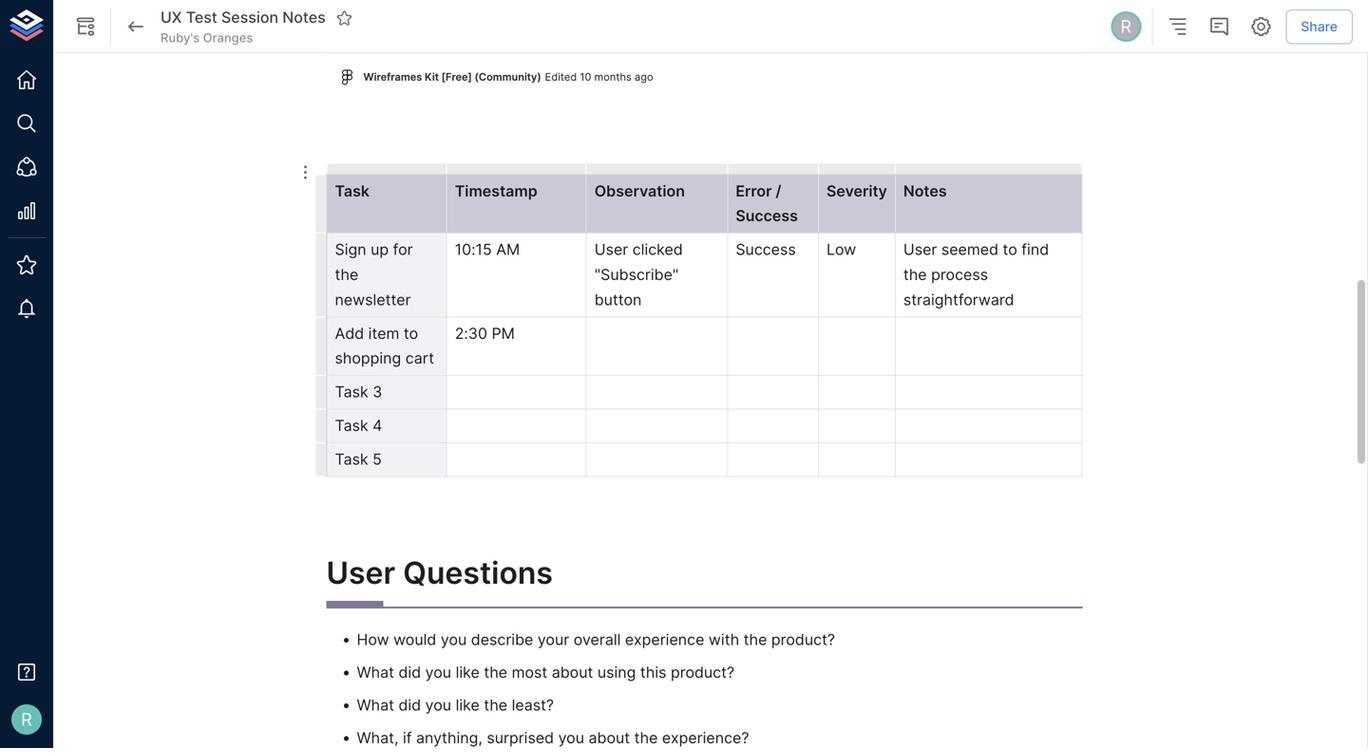 Task type: describe. For each thing, give the bounding box(es) containing it.
task for task 5
[[335, 450, 368, 469]]

to for item
[[404, 324, 418, 343]]

user for user seemed to find the process straightforward
[[903, 240, 937, 259]]

/
[[776, 182, 781, 200]]

the down "describe"
[[484, 664, 507, 682]]

like for most
[[456, 664, 480, 682]]

sign up for the newsletter
[[335, 240, 417, 309]]

2 success from the top
[[736, 240, 796, 259]]

10:15
[[455, 240, 492, 259]]

what did you like the least?
[[357, 696, 554, 715]]

clicked
[[632, 240, 683, 259]]

item
[[368, 324, 399, 343]]

least?
[[512, 696, 554, 715]]

settings image
[[1250, 15, 1272, 38]]

observation
[[594, 182, 685, 200]]

questions
[[403, 555, 553, 592]]

"subscribe"
[[594, 266, 679, 284]]

low
[[827, 240, 856, 259]]

the inside user seemed to find the process straightforward
[[903, 266, 927, 284]]

shopping
[[335, 349, 401, 368]]

the left experience?
[[634, 729, 658, 748]]

what for what did you like the most about using this product?
[[357, 664, 394, 682]]

surprised
[[487, 729, 554, 748]]

user for user questions
[[326, 555, 395, 592]]

you for what did you like the most about using this product?
[[425, 664, 451, 682]]

3
[[373, 383, 382, 402]]

with
[[709, 631, 739, 649]]

task 3
[[335, 383, 382, 402]]

find
[[1022, 240, 1049, 259]]

experience?
[[662, 729, 749, 748]]

user clicked "subscribe" button
[[594, 240, 687, 309]]

ux
[[161, 8, 182, 27]]

1 success from the top
[[736, 207, 798, 225]]

most
[[512, 664, 547, 682]]

seemed
[[941, 240, 999, 259]]

ruby's oranges
[[161, 30, 253, 45]]

for
[[393, 240, 413, 259]]

user seemed to find the process straightforward
[[903, 240, 1053, 309]]

overall
[[574, 631, 621, 649]]

this
[[640, 664, 667, 682]]

cart
[[405, 349, 434, 368]]

share button
[[1286, 9, 1353, 44]]

session
[[221, 8, 278, 27]]

process
[[931, 266, 988, 284]]

user for user clicked "subscribe" button
[[594, 240, 628, 259]]

ruby's oranges link
[[161, 29, 253, 47]]

ux test session notes
[[161, 8, 326, 27]]

you for what did you like the least?
[[425, 696, 451, 715]]

r for the bottom r button
[[21, 710, 32, 730]]

5
[[373, 450, 382, 469]]

how would you describe your overall experience with the product?
[[357, 631, 835, 649]]

up
[[371, 240, 389, 259]]

experience
[[625, 631, 704, 649]]

did for what did you like the least?
[[399, 696, 421, 715]]

sign
[[335, 240, 366, 259]]

what,
[[357, 729, 399, 748]]

error
[[736, 182, 772, 200]]

anything,
[[416, 729, 482, 748]]

timestamp
[[455, 182, 537, 200]]

user questions
[[326, 555, 553, 592]]



Task type: vqa. For each thing, say whether or not it's contained in the screenshot.
Anderson
no



Task type: locate. For each thing, give the bounding box(es) containing it.
the inside sign up for the newsletter
[[335, 266, 358, 284]]

favorite image
[[336, 9, 353, 27]]

about down using
[[589, 729, 630, 748]]

did
[[399, 664, 421, 682], [399, 696, 421, 715]]

user inside user seemed to find the process straightforward
[[903, 240, 937, 259]]

the left process
[[903, 266, 927, 284]]

what, if anything, surprised you about the experience?
[[357, 729, 749, 748]]

success down /
[[736, 207, 798, 225]]

1 horizontal spatial to
[[1003, 240, 1017, 259]]

to
[[1003, 240, 1017, 259], [404, 324, 418, 343]]

1 task from the top
[[335, 182, 370, 200]]

the down sign
[[335, 266, 358, 284]]

error / success
[[736, 182, 798, 225]]

0 horizontal spatial product?
[[671, 664, 735, 682]]

you
[[441, 631, 467, 649], [425, 664, 451, 682], [425, 696, 451, 715], [558, 729, 584, 748]]

the right with
[[744, 631, 767, 649]]

pm
[[492, 324, 515, 343]]

would
[[393, 631, 436, 649]]

using
[[597, 664, 636, 682]]

task for task 3
[[335, 383, 368, 402]]

task
[[335, 182, 370, 200], [335, 383, 368, 402], [335, 417, 368, 435], [335, 450, 368, 469]]

table of contents image
[[1166, 15, 1189, 38]]

success
[[736, 207, 798, 225], [736, 240, 796, 259]]

severity
[[827, 182, 887, 200]]

task 5
[[335, 450, 382, 469]]

task left 5
[[335, 450, 368, 469]]

3 task from the top
[[335, 417, 368, 435]]

product? for what did you like the most about using this product?
[[671, 664, 735, 682]]

like up anything,
[[456, 696, 480, 715]]

like up what did you like the least? on the left of the page
[[456, 664, 480, 682]]

you right "surprised"
[[558, 729, 584, 748]]

describe
[[471, 631, 533, 649]]

your
[[538, 631, 569, 649]]

2 did from the top
[[399, 696, 421, 715]]

1 horizontal spatial product?
[[771, 631, 835, 649]]

if
[[403, 729, 412, 748]]

task left 4
[[335, 417, 368, 435]]

user up process
[[903, 240, 937, 259]]

1 vertical spatial about
[[589, 729, 630, 748]]

user up how
[[326, 555, 395, 592]]

to up cart at the left top
[[404, 324, 418, 343]]

2 what from the top
[[357, 696, 394, 715]]

0 vertical spatial product?
[[771, 631, 835, 649]]

you up what did you like the least? on the left of the page
[[425, 664, 451, 682]]

like
[[456, 664, 480, 682], [456, 696, 480, 715]]

2 task from the top
[[335, 383, 368, 402]]

0 vertical spatial r
[[1121, 16, 1132, 37]]

go back image
[[124, 15, 147, 38]]

product? for how would you describe your overall experience with the product?
[[771, 631, 835, 649]]

1 vertical spatial r
[[21, 710, 32, 730]]

what up what,
[[357, 696, 394, 715]]

did for what did you like the most about using this product?
[[399, 664, 421, 682]]

0 vertical spatial about
[[552, 664, 593, 682]]

2 like from the top
[[456, 696, 480, 715]]

1 horizontal spatial r button
[[1108, 9, 1144, 45]]

1 vertical spatial success
[[736, 240, 796, 259]]

notes
[[282, 8, 326, 27], [903, 182, 947, 200]]

2:30
[[455, 324, 487, 343]]

1 vertical spatial like
[[456, 696, 480, 715]]

button
[[594, 291, 642, 309]]

share
[[1301, 18, 1338, 34]]

to inside add item to shopping cart
[[404, 324, 418, 343]]

0 horizontal spatial notes
[[282, 8, 326, 27]]

r
[[1121, 16, 1132, 37], [21, 710, 32, 730]]

1 did from the top
[[399, 664, 421, 682]]

task 4
[[335, 417, 382, 435]]

1 vertical spatial to
[[404, 324, 418, 343]]

1 vertical spatial r button
[[6, 699, 48, 741]]

task up sign
[[335, 182, 370, 200]]

to left find
[[1003, 240, 1017, 259]]

0 horizontal spatial r button
[[6, 699, 48, 741]]

oranges
[[203, 30, 253, 45]]

r for the right r button
[[1121, 16, 1132, 37]]

like for least?
[[456, 696, 480, 715]]

user inside user clicked "subscribe" button
[[594, 240, 628, 259]]

what
[[357, 664, 394, 682], [357, 696, 394, 715]]

about down your
[[552, 664, 593, 682]]

0 vertical spatial like
[[456, 664, 480, 682]]

the left the least?
[[484, 696, 507, 715]]

ruby's
[[161, 30, 200, 45]]

you right would
[[441, 631, 467, 649]]

task left the 3
[[335, 383, 368, 402]]

show wiki image
[[74, 15, 97, 38]]

test
[[186, 8, 217, 27]]

the
[[335, 266, 358, 284], [903, 266, 927, 284], [744, 631, 767, 649], [484, 664, 507, 682], [484, 696, 507, 715], [634, 729, 658, 748]]

1 vertical spatial notes
[[903, 182, 947, 200]]

straightforward
[[903, 291, 1014, 309]]

1 vertical spatial did
[[399, 696, 421, 715]]

2 horizontal spatial user
[[903, 240, 937, 259]]

add
[[335, 324, 364, 343]]

1 vertical spatial product?
[[671, 664, 735, 682]]

1 like from the top
[[456, 664, 480, 682]]

10:15 am
[[455, 240, 520, 259]]

1 horizontal spatial notes
[[903, 182, 947, 200]]

how
[[357, 631, 389, 649]]

0 horizontal spatial r
[[21, 710, 32, 730]]

4
[[373, 417, 382, 435]]

to inside user seemed to find the process straightforward
[[1003, 240, 1017, 259]]

what for what did you like the least?
[[357, 696, 394, 715]]

0 vertical spatial notes
[[282, 8, 326, 27]]

task for task
[[335, 182, 370, 200]]

product? right with
[[771, 631, 835, 649]]

notes right the 'severity'
[[903, 182, 947, 200]]

0 vertical spatial to
[[1003, 240, 1017, 259]]

0 horizontal spatial user
[[326, 555, 395, 592]]

product?
[[771, 631, 835, 649], [671, 664, 735, 682]]

0 vertical spatial what
[[357, 664, 394, 682]]

0 vertical spatial success
[[736, 207, 798, 225]]

0 vertical spatial did
[[399, 664, 421, 682]]

newsletter
[[335, 291, 411, 309]]

notes left favorite icon
[[282, 8, 326, 27]]

you up anything,
[[425, 696, 451, 715]]

2:30 pm
[[455, 324, 515, 343]]

about
[[552, 664, 593, 682], [589, 729, 630, 748]]

user up "subscribe"
[[594, 240, 628, 259]]

comments image
[[1208, 15, 1231, 38]]

1 what from the top
[[357, 664, 394, 682]]

4 task from the top
[[335, 450, 368, 469]]

0 horizontal spatial to
[[404, 324, 418, 343]]

1 horizontal spatial r
[[1121, 16, 1132, 37]]

what did you like the most about using this product?
[[357, 664, 735, 682]]

you for how would you describe your overall experience with the product?
[[441, 631, 467, 649]]

success down error / success
[[736, 240, 796, 259]]

add item to shopping cart
[[335, 324, 434, 368]]

product? down with
[[671, 664, 735, 682]]

am
[[496, 240, 520, 259]]

1 vertical spatial what
[[357, 696, 394, 715]]

did down would
[[399, 664, 421, 682]]

0 vertical spatial r button
[[1108, 9, 1144, 45]]

what down how
[[357, 664, 394, 682]]

1 horizontal spatial user
[[594, 240, 628, 259]]

did up if on the bottom of page
[[399, 696, 421, 715]]

user
[[594, 240, 628, 259], [903, 240, 937, 259], [326, 555, 395, 592]]

task for task 4
[[335, 417, 368, 435]]

to for seemed
[[1003, 240, 1017, 259]]

r button
[[1108, 9, 1144, 45], [6, 699, 48, 741]]



